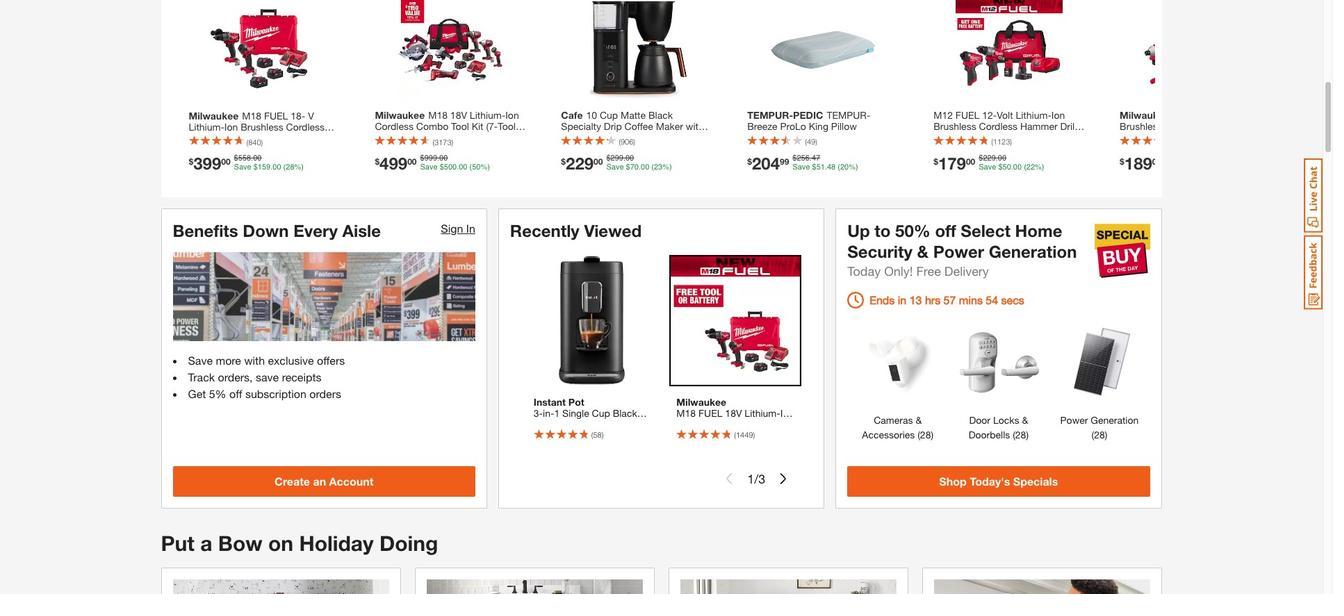Task type: vqa. For each thing, say whether or not it's contained in the screenshot.


Task type: describe. For each thing, give the bounding box(es) containing it.
milwaukee up 399 on the left of the page
[[189, 110, 239, 122]]

free delivery
[[917, 264, 989, 279]]

holiday
[[299, 531, 374, 556]]

( inside "cameras & accessories ( 28 )"
[[918, 429, 920, 441]]

matte
[[621, 110, 646, 122]]

cordless for milwaukee m18 fuel 18v lithium-ion brushless cordless hammer drill and impact driver combo kit (2-tool) with 2 batteries
[[722, 419, 761, 431]]

49
[[807, 138, 816, 147]]

256
[[797, 154, 810, 163]]

an
[[313, 475, 326, 488]]

orders,
[[218, 371, 253, 384]]

milwaukee inside the milwaukee m18 fuel 18v lithium-ion brushless cordless hammer drill and impact driver combo kit (2-tool) with 2 batteries
[[677, 397, 727, 409]]

image for up to 40% off image
[[934, 580, 1150, 594]]

impact for tool)
[[755, 430, 785, 442]]

28 inside "power generation ( 28 )"
[[1094, 429, 1105, 441]]

generation inside up to 50% off select home security & power generation today only! free delivery
[[989, 242, 1077, 262]]

( 1449 )
[[734, 431, 755, 440]]

70
[[630, 163, 639, 172]]

specialty
[[561, 121, 601, 133]]

driver for and
[[986, 132, 1011, 144]]

20
[[840, 163, 849, 172]]

save for 179
[[979, 163, 996, 172]]

combo for m12 fuel 12-volt lithium-ion brushless cordless hammer drill and impact driver combo kit w/2 batteries and bag (2-tool)
[[1014, 132, 1046, 144]]

batteries inside m12 fuel 12-volt lithium-ion brushless cordless hammer drill and impact driver combo kit w/2 batteries and bag (2-tool)
[[934, 143, 972, 155]]

& inside up to 50% off select home security & power generation today only! free delivery
[[917, 242, 929, 262]]

cameras
[[874, 414, 913, 426]]

charger
[[491, 132, 525, 144]]

maker inside 10 cup matte black specialty drip coffee maker with insulated thermal carafe, and wifi connected
[[656, 121, 683, 133]]

kit for milwaukee m18 fuel 18v lithium-ion brushless cordless hammer drill and impact driver combo kit (2-tool) with 2 batteries
[[740, 441, 752, 453]]

tempur- for tempur- breeze prolo king pillow
[[827, 110, 871, 122]]

off inside up to 50% off select home security & power generation today only! free delivery
[[935, 221, 956, 241]]

off inside save more with exclusive offers track orders, save receipts get 5% off subscription orders
[[229, 387, 242, 400]]

3173
[[435, 138, 452, 147]]

subscription
[[245, 387, 307, 400]]

create an account button
[[173, 466, 475, 497]]

connected
[[583, 143, 629, 155]]

3
[[759, 471, 765, 486]]

%) for 399
[[294, 163, 304, 172]]

cordless inside m18 18v lithium-ion cordless combo tool kit (7-tool) with two 3.0 ah batteries, charger and tool bag
[[375, 121, 414, 133]]

m12
[[934, 110, 953, 122]]

thermal
[[604, 132, 639, 144]]

m18 18v lithium-ion cordless combo tool kit (7-tool) with two 3.0 ah batteries, charger and tool bag
[[375, 110, 525, 155]]

instant pot 3-in-1 single cup black multifunction drip coffee maker
[[534, 397, 642, 442]]

orders
[[310, 387, 341, 400]]

tempur- breeze prolo king pillow
[[747, 110, 871, 133]]

47
[[812, 154, 820, 163]]

( 58 )
[[591, 431, 604, 440]]

ah
[[432, 132, 444, 144]]

/
[[754, 471, 759, 486]]

create an account
[[275, 475, 374, 488]]

brushless for m18
[[677, 419, 719, 431]]

doing
[[380, 531, 438, 556]]

pedic
[[793, 110, 823, 122]]

in
[[466, 222, 475, 235]]

28 inside "cameras & accessories ( 28 )"
[[920, 429, 931, 441]]

(2- inside the milwaukee m18 fuel 18v lithium-ion brushless cordless hammer drill and impact driver combo kit (2-tool) with 2 batteries
[[754, 441, 766, 453]]

) for ( 3173 )
[[452, 138, 453, 147]]

& inside door locks & doorbells
[[1022, 414, 1028, 426]]

cameras & accessories ( 28 )
[[862, 414, 934, 441]]

and inside m18 18v lithium-ion cordless combo tool kit (7-tool) with two 3.0 ah batteries, charger and tool bag
[[375, 143, 391, 155]]

1449
[[736, 431, 753, 440]]

wifi
[[561, 143, 580, 155]]

204
[[752, 154, 780, 174]]

299
[[611, 154, 624, 163]]

18v inside m18 18v lithium-ion cordless combo tool kit (7-tool) with two 3.0 ah batteries, charger and tool bag
[[450, 110, 467, 122]]

bag for driver
[[994, 143, 1012, 155]]

%) for 499
[[481, 163, 490, 172]]

558
[[238, 154, 251, 163]]

$ 189 00
[[1120, 154, 1162, 174]]

special buy logo image
[[1095, 223, 1150, 279]]

bow
[[218, 531, 263, 556]]

image for up to 35% off image
[[680, 580, 896, 594]]

cameras & accessories product image image
[[855, 320, 941, 406]]

security
[[848, 242, 913, 262]]

power inside "power generation ( 28 )"
[[1061, 414, 1088, 426]]

pillow
[[831, 121, 857, 133]]

. right the 558
[[271, 163, 273, 172]]

viewed
[[584, 221, 642, 241]]

tool) inside m12 fuel 12-volt lithium-ion brushless cordless hammer drill and impact driver combo kit w/2 batteries and bag (2-tool)
[[1026, 143, 1047, 155]]

0 horizontal spatial tool
[[394, 143, 412, 155]]

1123
[[993, 138, 1010, 147]]

fuel inside the milwaukee m18 fuel 18v lithium-ion brushless cordless hammer drill and impact driver combo kit (2-tool) with 2 batteries
[[699, 408, 723, 420]]

50 inside the $ 179 00 $ 229 . 00 save $ 50 . 00 ( 22 %)
[[1003, 163, 1011, 172]]

lithium- for milwaukee m18 fuel 18v lithium-ion brushless cordless hammer drill and impact driver combo kit (2-tool) with 2 batteries
[[745, 408, 781, 420]]

in
[[898, 294, 907, 307]]

$ 229 00 $ 299 . 00 save $ 70 . 00 ( 23 %)
[[561, 154, 672, 174]]

) for ( 1449 )
[[753, 431, 755, 440]]

recently viewed
[[510, 221, 642, 241]]

milwaukee link for 'm18 fuel 18- v lithium-ion brushless cordless hammer drill and impact driver combo kit (2-tool) with (3) 5.0ah batteries' image
[[189, 110, 340, 166]]

$ 204 99 $ 256 . 47 save $ 51 . 48 ( 20 %)
[[747, 154, 858, 174]]

offers
[[317, 354, 345, 367]]

milwaukee up $ 189 00
[[1120, 110, 1170, 122]]

impact for batteries
[[953, 132, 983, 144]]

save
[[256, 371, 279, 384]]

23
[[654, 163, 663, 172]]

doorbells
[[969, 429, 1010, 441]]

cup inside instant pot 3-in-1 single cup black multifunction drip coffee maker
[[592, 408, 610, 420]]

recently
[[510, 221, 580, 241]]

every
[[294, 221, 338, 241]]

select
[[961, 221, 1011, 241]]

coffee inside instant pot 3-in-1 single cup black multifunction drip coffee maker
[[614, 419, 642, 431]]

. down 1123
[[996, 154, 998, 163]]

cup inside 10 cup matte black specialty drip coffee maker with insulated thermal carafe, and wifi connected
[[600, 110, 618, 122]]

1 inside instant pot 3-in-1 single cup black multifunction drip coffee maker
[[554, 408, 560, 420]]

carafe,
[[641, 132, 673, 144]]

power generation product image image
[[1057, 320, 1143, 406]]

28 inside $ 399 00 $ 558 . 00 save $ 159 . 00 ( 28 %)
[[286, 163, 294, 172]]

multifunction
[[534, 419, 590, 431]]

500
[[444, 163, 457, 172]]

and inside 10 cup matte black specialty drip coffee maker with insulated thermal carafe, and wifi connected
[[676, 132, 692, 144]]

today only!
[[848, 264, 913, 279]]

kit for m12 fuel 12-volt lithium-ion brushless cordless hammer drill and impact driver combo kit w/2 batteries and bag (2-tool)
[[1049, 132, 1061, 144]]

3.0
[[416, 132, 429, 144]]

coffee inside 10 cup matte black specialty drip coffee maker with insulated thermal carafe, and wifi connected
[[625, 121, 653, 133]]

feedback link image
[[1304, 235, 1323, 310]]

locks
[[993, 414, 1019, 426]]

( 28 )
[[1010, 429, 1029, 441]]

13
[[910, 294, 922, 307]]

tool) inside the milwaukee m18 fuel 18v lithium-ion brushless cordless hammer drill and impact driver combo kit (2-tool) with 2 batteries
[[766, 441, 786, 453]]

benefits
[[173, 221, 238, 241]]

. left 159
[[251, 154, 253, 163]]

499
[[380, 154, 407, 174]]

$ 499 00 $ 999 . 00 save $ 500 . 00 ( 50 %)
[[375, 154, 490, 174]]

generation inside "power generation ( 28 )"
[[1091, 414, 1139, 426]]

power generation ( 28 )
[[1061, 414, 1139, 441]]

benefits down every aisle
[[173, 221, 381, 241]]

& inside "cameras & accessories ( 28 )"
[[916, 414, 922, 426]]

840
[[248, 138, 261, 147]]

50 inside $ 499 00 $ 999 . 00 save $ 500 . 00 ( 50 %)
[[472, 163, 481, 172]]

( 49 )
[[805, 138, 817, 147]]

%) for 229
[[663, 163, 672, 172]]

brushless for fuel
[[934, 121, 976, 133]]

2
[[697, 452, 703, 464]]

m18 fuel 18- v lithium-ion brushless cordless hammer drill and impact driver combo kit (2-tool) with (3) 5.0ah batteries image
[[211, 0, 318, 104]]

) for ( 49 )
[[816, 138, 817, 147]]

tool) inside m18 18v lithium-ion cordless combo tool kit (7-tool) with two 3.0 ah batteries, charger and tool bag
[[498, 121, 518, 133]]

batteries,
[[447, 132, 488, 144]]

( 906 )
[[619, 138, 635, 147]]

1 horizontal spatial tool
[[451, 121, 469, 133]]

) for ( 58 )
[[602, 431, 604, 440]]

) for ( 840 )
[[261, 138, 263, 147]]

more
[[216, 354, 241, 367]]

50%
[[895, 221, 931, 241]]



Task type: locate. For each thing, give the bounding box(es) containing it.
229 down 1123
[[983, 154, 996, 163]]

kit left (7-
[[472, 121, 484, 133]]

. left 70
[[624, 154, 626, 163]]

drill inside the milwaukee m18 fuel 18v lithium-ion brushless cordless hammer drill and impact driver combo kit (2-tool) with 2 batteries
[[717, 430, 733, 442]]

& right the cameras
[[916, 414, 922, 426]]

0 vertical spatial tool
[[451, 121, 469, 133]]

1
[[554, 408, 560, 420], [747, 471, 754, 486]]

brushless
[[934, 121, 976, 133], [677, 419, 719, 431]]

lithium- up charger
[[470, 110, 506, 122]]

combo inside the milwaukee m18 fuel 18v lithium-ion brushless cordless hammer drill and impact driver combo kit (2-tool) with 2 batteries
[[705, 441, 737, 453]]

2 milwaukee link from the left
[[1120, 110, 1271, 166]]

save inside the $ 179 00 $ 229 . 00 save $ 50 . 00 ( 22 %)
[[979, 163, 996, 172]]

combo up 3173
[[416, 121, 449, 133]]

50
[[472, 163, 481, 172], [1003, 163, 1011, 172]]

cordless for m12 fuel 12-volt lithium-ion brushless cordless hammer drill and impact driver combo kit w/2 batteries and bag (2-tool)
[[979, 121, 1018, 133]]

save for 399
[[234, 163, 251, 172]]

coffee right 58
[[614, 419, 642, 431]]

save for 204
[[793, 163, 810, 172]]

1 horizontal spatial kit
[[740, 441, 752, 453]]

( inside "power generation ( 28 )"
[[1092, 429, 1094, 441]]

1 horizontal spatial impact
[[953, 132, 983, 144]]

tempur- for tempur-pedic
[[747, 110, 793, 122]]

0 horizontal spatial drill
[[717, 430, 733, 442]]

home
[[1015, 221, 1063, 241]]

1 vertical spatial 1
[[747, 471, 754, 486]]

batteries inside the milwaukee m18 fuel 18v lithium-ion brushless cordless hammer drill and impact driver combo kit (2-tool) with 2 batteries
[[705, 452, 744, 464]]

54
[[986, 294, 998, 307]]

driver for with
[[677, 441, 702, 453]]

milwaukee up '2'
[[677, 397, 727, 409]]

0 horizontal spatial batteries
[[705, 452, 744, 464]]

fuel inside m12 fuel 12-volt lithium-ion brushless cordless hammer drill and impact driver combo kit w/2 batteries and bag (2-tool)
[[956, 110, 980, 122]]

and left two
[[375, 143, 391, 155]]

batteries up this is the first slide image
[[705, 452, 744, 464]]

3 %) from the left
[[663, 163, 672, 172]]

cordless left 3.0
[[375, 121, 414, 133]]

batteries down the m12
[[934, 143, 972, 155]]

and left 1123
[[975, 143, 992, 155]]

1 horizontal spatial driver
[[986, 132, 1011, 144]]

breeze
[[747, 121, 778, 133]]

1 horizontal spatial combo
[[705, 441, 737, 453]]

. left 51
[[810, 154, 812, 163]]

0 horizontal spatial brushless
[[677, 419, 719, 431]]

drip
[[604, 121, 622, 133], [593, 419, 611, 431]]

1 horizontal spatial black
[[649, 110, 673, 122]]

generation down power generation product image in the right of the page
[[1091, 414, 1139, 426]]

cordless
[[375, 121, 414, 133], [979, 121, 1018, 133], [722, 419, 761, 431]]

0 horizontal spatial (2-
[[754, 441, 766, 453]]

229
[[566, 154, 594, 174], [983, 154, 996, 163]]

drip inside instant pot 3-in-1 single cup black multifunction drip coffee maker
[[593, 419, 611, 431]]

impact right 1449
[[755, 430, 785, 442]]

coffee up the "906" on the left top of the page
[[625, 121, 653, 133]]

insulated
[[561, 132, 601, 144]]

bag
[[415, 143, 432, 155], [994, 143, 1012, 155]]

1 vertical spatial drip
[[593, 419, 611, 431]]

to
[[875, 221, 891, 241]]

fuel up '2'
[[699, 408, 723, 420]]

) inside "power generation ( 28 )"
[[1105, 429, 1108, 441]]

tempur-breeze prolo king pillow image
[[769, 0, 877, 104]]

get
[[188, 387, 206, 400]]

1 tempur- from the left
[[747, 110, 793, 122]]

12-
[[982, 110, 997, 122]]

drip up ( 906 )
[[604, 121, 622, 133]]

2 horizontal spatial kit
[[1049, 132, 1061, 144]]

door locks & doorbells product image image
[[956, 320, 1042, 406]]

18v up batteries,
[[450, 110, 467, 122]]

save for 229
[[606, 163, 624, 172]]

%) for 204
[[849, 163, 858, 172]]

1 horizontal spatial m18
[[677, 408, 696, 420]]

cordless inside the milwaukee m18 fuel 18v lithium-ion brushless cordless hammer drill and impact driver combo kit (2-tool) with 2 batteries
[[722, 419, 761, 431]]

0 vertical spatial brushless
[[934, 121, 976, 133]]

) for ( 1123 )
[[1010, 138, 1012, 147]]

0 horizontal spatial tool)
[[498, 121, 518, 133]]

drill inside m12 fuel 12-volt lithium-ion brushless cordless hammer drill and impact driver combo kit w/2 batteries and bag (2-tool)
[[1060, 121, 1077, 133]]

driver inside m12 fuel 12-volt lithium-ion brushless cordless hammer drill and impact driver combo kit w/2 batteries and bag (2-tool)
[[986, 132, 1011, 144]]

1 vertical spatial black
[[613, 408, 637, 420]]

0 horizontal spatial 18v
[[450, 110, 467, 122]]

0 vertical spatial hammer
[[1020, 121, 1058, 133]]

save inside $ 499 00 $ 999 . 00 save $ 500 . 00 ( 50 %)
[[420, 163, 438, 172]]

combo inside m12 fuel 12-volt lithium-ion brushless cordless hammer drill and impact driver combo kit w/2 batteries and bag (2-tool)
[[1014, 132, 1046, 144]]

906
[[621, 138, 634, 147]]

10 cup matte black specialty drip coffee maker with insulated thermal carafe, and wifi connected
[[561, 110, 704, 155]]

(
[[246, 138, 248, 147], [433, 138, 435, 147], [619, 138, 621, 147], [805, 138, 807, 147], [991, 138, 993, 147], [283, 163, 286, 172], [470, 163, 472, 172], [652, 163, 654, 172], [838, 163, 840, 172], [1024, 163, 1027, 172], [918, 429, 920, 441], [1013, 429, 1016, 441], [1092, 429, 1094, 441], [591, 431, 593, 440], [734, 431, 736, 440]]

0 horizontal spatial 50
[[472, 163, 481, 172]]

off right 50%
[[935, 221, 956, 241]]

save left 70
[[606, 163, 624, 172]]

0 vertical spatial power
[[933, 242, 984, 262]]

5%
[[209, 387, 226, 400]]

ion for milwaukee m18 fuel 18v lithium-ion brushless cordless hammer drill and impact driver combo kit (2-tool) with 2 batteries
[[780, 408, 794, 420]]

batteries
[[934, 143, 972, 155], [705, 452, 744, 464]]

bag for 3.0
[[415, 143, 432, 155]]

account
[[329, 475, 374, 488]]

fuel left 12-
[[956, 110, 980, 122]]

with inside 10 cup matte black specialty drip coffee maker with insulated thermal carafe, and wifi connected
[[686, 121, 704, 133]]

m18 18v lithium-ion brushless cordless compact drill/impact combo kit (2-tool) w/(2) 2.0 ah batteries, charger & bag image
[[1142, 0, 1250, 104]]

2 horizontal spatial lithium-
[[1016, 110, 1052, 122]]

1 horizontal spatial 1
[[747, 471, 754, 486]]

0 horizontal spatial lithium-
[[470, 110, 506, 122]]

and inside the milwaukee m18 fuel 18v lithium-ion brushless cordless hammer drill and impact driver combo kit (2-tool) with 2 batteries
[[736, 430, 752, 442]]

m18 fuel 18v lithium-ion brushless cordless hammer drill and impact driver combo kit (2-tool) with 2 batteries image
[[670, 255, 801, 387]]

1 horizontal spatial fuel
[[956, 110, 980, 122]]

impact inside the milwaukee m18 fuel 18v lithium-ion brushless cordless hammer drill and impact driver combo kit (2-tool) with 2 batteries
[[755, 430, 785, 442]]

next slide image
[[778, 473, 789, 484]]

57
[[944, 294, 956, 307]]

power down power generation product image in the right of the page
[[1061, 414, 1088, 426]]

with left '2'
[[677, 452, 695, 464]]

save left 159
[[234, 163, 251, 172]]

%) right 48
[[849, 163, 858, 172]]

drill for (2-
[[717, 430, 733, 442]]

51
[[817, 163, 825, 172]]

10 cup matte black specialty drip coffee maker with insulated thermal carafe, and wifi connected image
[[583, 0, 691, 104]]

0 horizontal spatial bag
[[415, 143, 432, 155]]

%) down carafe,
[[663, 163, 672, 172]]

%) right the 500
[[481, 163, 490, 172]]

0 horizontal spatial fuel
[[699, 408, 723, 420]]

( inside the $ 179 00 $ 229 . 00 save $ 50 . 00 ( 22 %)
[[1024, 163, 1027, 172]]

1 horizontal spatial maker
[[656, 121, 683, 133]]

maker
[[656, 121, 683, 133], [534, 430, 561, 442]]

tool) right batteries,
[[498, 121, 518, 133]]

)
[[261, 138, 263, 147], [452, 138, 453, 147], [634, 138, 635, 147], [816, 138, 817, 147], [1010, 138, 1012, 147], [931, 429, 934, 441], [1026, 429, 1029, 441], [1105, 429, 1108, 441], [602, 431, 604, 440], [753, 431, 755, 440]]

1 vertical spatial generation
[[1091, 414, 1139, 426]]

1 milwaukee link from the left
[[189, 110, 340, 166]]

1 50 from the left
[[472, 163, 481, 172]]

0 horizontal spatial combo
[[416, 121, 449, 133]]

0 horizontal spatial milwaukee link
[[189, 110, 340, 166]]

and up the 1 / 3
[[736, 430, 752, 442]]

king
[[809, 121, 829, 133]]

0 vertical spatial drip
[[604, 121, 622, 133]]

1 horizontal spatial 229
[[983, 154, 996, 163]]

0 horizontal spatial hammer
[[677, 430, 714, 442]]

m12 fuel 12-volt lithium-ion brushless cordless hammer drill and impact driver combo kit w/2 batteries and bag (2-tool) image
[[956, 0, 1063, 104]]

2 229 from the left
[[983, 154, 996, 163]]

save down 1123
[[979, 163, 996, 172]]

$ 179 00 $ 229 . 00 save $ 50 . 00 ( 22 %)
[[934, 154, 1045, 174]]

1 horizontal spatial 18v
[[725, 408, 742, 420]]

off down orders,
[[229, 387, 242, 400]]

impact
[[953, 132, 983, 144], [755, 430, 785, 442]]

lithium- inside m18 18v lithium-ion cordless combo tool kit (7-tool) with two 3.0 ah batteries, charger and tool bag
[[470, 110, 506, 122]]

m18 inside the milwaukee m18 fuel 18v lithium-ion brushless cordless hammer drill and impact driver combo kit (2-tool) with 2 batteries
[[677, 408, 696, 420]]

2 horizontal spatial ion
[[1052, 110, 1065, 122]]

1 vertical spatial hammer
[[677, 430, 714, 442]]

1 229 from the left
[[566, 154, 594, 174]]

bag inside m18 18v lithium-ion cordless combo tool kit (7-tool) with two 3.0 ah batteries, charger and tool bag
[[415, 143, 432, 155]]

1 vertical spatial power
[[1061, 414, 1088, 426]]

(2- down ( 1449 )
[[754, 441, 766, 453]]

image for special buy savings image
[[426, 580, 643, 594]]

0 vertical spatial impact
[[953, 132, 983, 144]]

hammer left w/2
[[1020, 121, 1058, 133]]

shop today's specials
[[939, 475, 1058, 488]]

%) right 159
[[294, 163, 304, 172]]

$ inside $ 189 00
[[1120, 157, 1125, 167]]

1 horizontal spatial (2-
[[1015, 143, 1026, 155]]

with up save at the left of the page
[[244, 354, 265, 367]]

cordless inside m12 fuel 12-volt lithium-ion brushless cordless hammer drill and impact driver combo kit w/2 batteries and bag (2-tool)
[[979, 121, 1018, 133]]

driver inside the milwaukee m18 fuel 18v lithium-ion brushless cordless hammer drill and impact driver combo kit (2-tool) with 2 batteries
[[677, 441, 702, 453]]

this is the first slide image
[[724, 473, 735, 484]]

milwaukee link for 'm18 18v lithium-ion brushless cordless compact drill/impact combo kit (2-tool) w/(2) 2.0 ah batteries, charger & bag' image in the top right of the page
[[1120, 110, 1271, 166]]

1 horizontal spatial 50
[[1003, 163, 1011, 172]]

1 horizontal spatial ion
[[780, 408, 794, 420]]

in-
[[543, 408, 554, 420]]

. left 23
[[639, 163, 641, 172]]

) for ( 28 )
[[1026, 429, 1029, 441]]

kit
[[472, 121, 484, 133], [1049, 132, 1061, 144], [740, 441, 752, 453]]

0 horizontal spatial generation
[[989, 242, 1077, 262]]

save more with exclusive offers track orders, save receipts get 5% off subscription orders
[[188, 354, 345, 400]]

$
[[234, 154, 238, 163], [420, 154, 425, 163], [606, 154, 611, 163], [793, 154, 797, 163], [979, 154, 983, 163], [189, 157, 193, 167], [375, 157, 380, 167], [561, 157, 566, 167], [747, 157, 752, 167], [934, 157, 938, 167], [1120, 157, 1125, 167], [254, 163, 258, 172], [440, 163, 444, 172], [626, 163, 630, 172], [812, 163, 817, 172], [999, 163, 1003, 172]]

1 right 3- on the bottom left of page
[[554, 408, 560, 420]]

tempur- inside tempur- breeze prolo king pillow
[[827, 110, 871, 122]]

cup up 58
[[592, 408, 610, 420]]

18v up ( 1449 )
[[725, 408, 742, 420]]

save
[[234, 163, 251, 172], [420, 163, 438, 172], [606, 163, 624, 172], [793, 163, 810, 172], [979, 163, 996, 172], [188, 354, 213, 367]]

1 horizontal spatial lithium-
[[745, 408, 781, 420]]

99
[[780, 157, 789, 167]]

brushless left 12-
[[934, 121, 976, 133]]

tool) up 22
[[1026, 143, 1047, 155]]

combo for milwaukee m18 fuel 18v lithium-ion brushless cordless hammer drill and impact driver combo kit (2-tool) with 2 batteries
[[705, 441, 737, 453]]

hammer for (2-
[[1020, 121, 1058, 133]]

black right single
[[613, 408, 637, 420]]

lithium- for m12 fuel 12-volt lithium-ion brushless cordless hammer drill and impact driver combo kit w/2 batteries and bag (2-tool)
[[1016, 110, 1052, 122]]

58
[[593, 431, 602, 440]]

0 vertical spatial fuel
[[956, 110, 980, 122]]

1 horizontal spatial bag
[[994, 143, 1012, 155]]

and right carafe,
[[676, 132, 692, 144]]

and down the m12
[[934, 132, 950, 144]]

power up free delivery
[[933, 242, 984, 262]]

tool left 3.0
[[394, 143, 412, 155]]

(2- inside m12 fuel 12-volt lithium-ion brushless cordless hammer drill and impact driver combo kit w/2 batteries and bag (2-tool)
[[1015, 143, 1026, 155]]

ion up w/2
[[1052, 110, 1065, 122]]

0 horizontal spatial 1
[[554, 408, 560, 420]]

1 vertical spatial cup
[[592, 408, 610, 420]]

2 horizontal spatial combo
[[1014, 132, 1046, 144]]

hammer inside the milwaukee m18 fuel 18v lithium-ion brushless cordless hammer drill and impact driver combo kit (2-tool) with 2 batteries
[[677, 430, 714, 442]]

1 vertical spatial 18v
[[725, 408, 742, 420]]

save inside $ 229 00 $ 299 . 00 save $ 70 . 00 ( 23 %)
[[606, 163, 624, 172]]

up
[[848, 221, 870, 241]]

ion for m12 fuel 12-volt lithium-ion brushless cordless hammer drill and impact driver combo kit w/2 batteries and bag (2-tool)
[[1052, 110, 1065, 122]]

1 left 3
[[747, 471, 754, 486]]

hrs
[[925, 294, 941, 307]]

black inside instant pot 3-in-1 single cup black multifunction drip coffee maker
[[613, 408, 637, 420]]

( 840 )
[[246, 138, 263, 147]]

m18 18v lithium-ion cordless combo tool kit (7-tool) with two 3.0 ah batteries, charger and tool bag image
[[397, 0, 504, 104]]

save inside save more with exclusive offers track orders, save receipts get 5% off subscription orders
[[188, 354, 213, 367]]

kit inside the milwaukee m18 fuel 18v lithium-ion brushless cordless hammer drill and impact driver combo kit (2-tool) with 2 batteries
[[740, 441, 752, 453]]

single
[[562, 408, 589, 420]]

( inside $ 399 00 $ 558 . 00 save $ 159 . 00 ( 28 %)
[[283, 163, 286, 172]]

%) inside $ 399 00 $ 558 . 00 save $ 159 . 00 ( 28 %)
[[294, 163, 304, 172]]

hammer for batteries
[[677, 430, 714, 442]]

2 horizontal spatial cordless
[[979, 121, 1018, 133]]

drill
[[1060, 121, 1077, 133], [717, 430, 733, 442]]

put a bow on holiday doing
[[161, 531, 438, 556]]

1 vertical spatial maker
[[534, 430, 561, 442]]

drip right single
[[593, 419, 611, 431]]

0 horizontal spatial impact
[[755, 430, 785, 442]]

ion up charger
[[506, 110, 519, 122]]

hammer up '2'
[[677, 430, 714, 442]]

ion
[[506, 110, 519, 122], [1052, 110, 1065, 122], [780, 408, 794, 420]]

& up ( 28 )
[[1022, 414, 1028, 426]]

lithium- inside the milwaukee m18 fuel 18v lithium-ion brushless cordless hammer drill and impact driver combo kit (2-tool) with 2 batteries
[[745, 408, 781, 420]]

kit inside m18 18v lithium-ion cordless combo tool kit (7-tool) with two 3.0 ah batteries, charger and tool bag
[[472, 121, 484, 133]]

brushless inside the milwaukee m18 fuel 18v lithium-ion brushless cordless hammer drill and impact driver combo kit (2-tool) with 2 batteries
[[677, 419, 719, 431]]

399
[[193, 154, 221, 174]]

brushless inside m12 fuel 12-volt lithium-ion brushless cordless hammer drill and impact driver combo kit w/2 batteries and bag (2-tool)
[[934, 121, 976, 133]]

maker right matte
[[656, 121, 683, 133]]

impact up 179
[[953, 132, 983, 144]]

( inside $ 229 00 $ 299 . 00 save $ 70 . 00 ( 23 %)
[[652, 163, 654, 172]]

0 vertical spatial drill
[[1060, 121, 1077, 133]]

1 horizontal spatial milwaukee link
[[1120, 110, 1271, 166]]

save inside $ 399 00 $ 558 . 00 save $ 159 . 00 ( 28 %)
[[234, 163, 251, 172]]

1 horizontal spatial brushless
[[934, 121, 976, 133]]

w/2
[[1063, 132, 1079, 144]]

1 horizontal spatial batteries
[[934, 143, 972, 155]]

) for ( 906 )
[[634, 138, 635, 147]]

00 inside $ 189 00
[[1152, 157, 1162, 167]]

1 horizontal spatial drill
[[1060, 121, 1077, 133]]

hammer inside m12 fuel 12-volt lithium-ion brushless cordless hammer drill and impact driver combo kit w/2 batteries and bag (2-tool)
[[1020, 121, 1058, 133]]

generation down home
[[989, 242, 1077, 262]]

impact inside m12 fuel 12-volt lithium-ion brushless cordless hammer drill and impact driver combo kit w/2 batteries and bag (2-tool)
[[953, 132, 983, 144]]

black inside 10 cup matte black specialty drip coffee maker with insulated thermal carafe, and wifi connected
[[649, 110, 673, 122]]

power inside up to 50% off select home security & power generation today only! free delivery
[[933, 242, 984, 262]]

%) inside $ 499 00 $ 999 . 00 save $ 500 . 00 ( 50 %)
[[481, 163, 490, 172]]

tool up 3173
[[451, 121, 469, 133]]

&
[[917, 242, 929, 262], [916, 414, 922, 426], [1022, 414, 1028, 426]]

milwaukee
[[189, 110, 239, 122], [375, 110, 425, 122], [1120, 110, 1170, 122], [677, 397, 727, 409]]

ion inside m18 18v lithium-ion cordless combo tool kit (7-tool) with two 3.0 ah batteries, charger and tool bag
[[506, 110, 519, 122]]

1 horizontal spatial generation
[[1091, 414, 1139, 426]]

brushless up '2'
[[677, 419, 719, 431]]

50 right the 500
[[472, 163, 481, 172]]

. right 999
[[457, 163, 459, 172]]

cafe
[[561, 110, 583, 122]]

5 %) from the left
[[1035, 163, 1045, 172]]

kit inside m12 fuel 12-volt lithium-ion brushless cordless hammer drill and impact driver combo kit w/2 batteries and bag (2-tool)
[[1049, 132, 1061, 144]]

2 horizontal spatial tool)
[[1026, 143, 1047, 155]]

save up track
[[188, 354, 213, 367]]

combo
[[416, 121, 449, 133], [1014, 132, 1046, 144], [705, 441, 737, 453]]

0 horizontal spatial tempur-
[[747, 110, 793, 122]]

coffee
[[625, 121, 653, 133], [614, 419, 642, 431]]

1 vertical spatial fuel
[[699, 408, 723, 420]]

1 vertical spatial coffee
[[614, 419, 642, 431]]

%) inside the $ 179 00 $ 229 . 00 save $ 50 . 00 ( 22 %)
[[1035, 163, 1045, 172]]

2 50 from the left
[[1003, 163, 1011, 172]]

save for 499
[[420, 163, 438, 172]]

with left two
[[375, 132, 393, 144]]

0 horizontal spatial driver
[[677, 441, 702, 453]]

159
[[258, 163, 271, 172]]

) inside "cameras & accessories ( 28 )"
[[931, 429, 934, 441]]

0 horizontal spatial black
[[613, 408, 637, 420]]

tool) up next slide image
[[766, 441, 786, 453]]

with inside save more with exclusive offers track orders, save receipts get 5% off subscription orders
[[244, 354, 265, 367]]

drill left ( 1449 )
[[717, 430, 733, 442]]

( 3173 )
[[433, 138, 453, 147]]

%)
[[294, 163, 304, 172], [481, 163, 490, 172], [663, 163, 672, 172], [849, 163, 858, 172], [1035, 163, 1045, 172]]

1 horizontal spatial tempur-
[[827, 110, 871, 122]]

save left the 500
[[420, 163, 438, 172]]

0 horizontal spatial off
[[229, 387, 242, 400]]

%) inside $ 229 00 $ 299 . 00 save $ 70 . 00 ( 23 %)
[[663, 163, 672, 172]]

0 vertical spatial maker
[[656, 121, 683, 133]]

maker down in-
[[534, 430, 561, 442]]

1 vertical spatial off
[[229, 387, 242, 400]]

ion up next slide image
[[780, 408, 794, 420]]

black up carafe,
[[649, 110, 673, 122]]

door
[[969, 414, 991, 426]]

( inside $ 499 00 $ 999 . 00 save $ 500 . 00 ( 50 %)
[[470, 163, 472, 172]]

1 vertical spatial impact
[[755, 430, 785, 442]]

maker inside instant pot 3-in-1 single cup black multifunction drip coffee maker
[[534, 430, 561, 442]]

tool
[[451, 121, 469, 133], [394, 143, 412, 155]]

off
[[935, 221, 956, 241], [229, 387, 242, 400]]

0 vertical spatial generation
[[989, 242, 1077, 262]]

1 vertical spatial driver
[[677, 441, 702, 453]]

ion inside m12 fuel 12-volt lithium-ion brushless cordless hammer drill and impact driver combo kit w/2 batteries and bag (2-tool)
[[1052, 110, 1065, 122]]

50 left 22
[[1003, 163, 1011, 172]]

1 vertical spatial (2-
[[754, 441, 766, 453]]

bag inside m12 fuel 12-volt lithium-ion brushless cordless hammer drill and impact driver combo kit w/2 batteries and bag (2-tool)
[[994, 143, 1012, 155]]

live chat image
[[1304, 159, 1323, 233]]

0 vertical spatial coffee
[[625, 121, 653, 133]]

tempur-
[[747, 110, 793, 122], [827, 110, 871, 122]]

229 down insulated
[[566, 154, 594, 174]]

drill for w/2
[[1060, 121, 1077, 133]]

save left 47
[[793, 163, 810, 172]]

0 vertical spatial 1
[[554, 408, 560, 420]]

cordless up '( 1123 )'
[[979, 121, 1018, 133]]

drill right volt
[[1060, 121, 1077, 133]]

kit left w/2
[[1049, 132, 1061, 144]]

0 vertical spatial (2-
[[1015, 143, 1026, 155]]

milwaukee up two
[[375, 110, 425, 122]]

2 %) from the left
[[481, 163, 490, 172]]

1 %) from the left
[[294, 163, 304, 172]]

1 horizontal spatial tool)
[[766, 441, 786, 453]]

1 horizontal spatial hammer
[[1020, 121, 1058, 133]]

%) inside $ 204 99 $ 256 . 47 save $ 51 . 48 ( 20 %)
[[849, 163, 858, 172]]

1 vertical spatial tool)
[[1026, 143, 1047, 155]]

with
[[686, 121, 704, 133], [375, 132, 393, 144], [244, 354, 265, 367], [677, 452, 695, 464]]

sign in card banner image
[[173, 253, 475, 341]]

179
[[938, 154, 966, 174]]

1 bag from the left
[[415, 143, 432, 155]]

tool)
[[498, 121, 518, 133], [1026, 143, 1047, 155], [766, 441, 786, 453]]

2 vertical spatial tool)
[[766, 441, 786, 453]]

kit down 1449
[[740, 441, 752, 453]]

. left the 500
[[437, 154, 439, 163]]

drip inside 10 cup matte black specialty drip coffee maker with insulated thermal carafe, and wifi connected
[[604, 121, 622, 133]]

cup
[[600, 110, 618, 122], [592, 408, 610, 420]]

4 %) from the left
[[849, 163, 858, 172]]

receipts
[[282, 371, 322, 384]]

0 vertical spatial cup
[[600, 110, 618, 122]]

shop today's specials link
[[848, 466, 1150, 497]]

generation
[[989, 242, 1077, 262], [1091, 414, 1139, 426]]

m18 inside m18 18v lithium-ion cordless combo tool kit (7-tool) with two 3.0 ah batteries, charger and tool bag
[[428, 110, 448, 122]]

ion inside the milwaukee m18 fuel 18v lithium-ion brushless cordless hammer drill and impact driver combo kit (2-tool) with 2 batteries
[[780, 408, 794, 420]]

ends in 13 hrs 57 mins 54 secs
[[870, 294, 1025, 307]]

cordless up this is the first slide image
[[722, 419, 761, 431]]

up to 50% off select home security & power generation today only! free delivery
[[848, 221, 1077, 279]]

2 tempur- from the left
[[827, 110, 871, 122]]

0 vertical spatial batteries
[[934, 143, 972, 155]]

1 horizontal spatial power
[[1061, 414, 1088, 426]]

0 vertical spatial m18
[[428, 110, 448, 122]]

put
[[161, 531, 195, 556]]

1 vertical spatial tool
[[394, 143, 412, 155]]

0 vertical spatial black
[[649, 110, 673, 122]]

with right carafe,
[[686, 121, 704, 133]]

0 vertical spatial tool)
[[498, 121, 518, 133]]

cup right the 10
[[600, 110, 618, 122]]

sign
[[441, 222, 463, 235]]

0 vertical spatial 18v
[[450, 110, 467, 122]]

. right 47
[[825, 163, 827, 172]]

lithium- up 1449
[[745, 408, 781, 420]]

0 horizontal spatial power
[[933, 242, 984, 262]]

combo inside m18 18v lithium-ion cordless combo tool kit (7-tool) with two 3.0 ah batteries, charger and tool bag
[[416, 121, 449, 133]]

2 bag from the left
[[994, 143, 1012, 155]]

m12 fuel 12-volt lithium-ion brushless cordless hammer drill and impact driver combo kit w/2 batteries and bag (2-tool)
[[934, 110, 1079, 155]]

pot
[[569, 397, 584, 409]]

1 horizontal spatial cordless
[[722, 419, 761, 431]]

1 vertical spatial brushless
[[677, 419, 719, 431]]

0 horizontal spatial ion
[[506, 110, 519, 122]]

0 horizontal spatial cordless
[[375, 121, 414, 133]]

18v inside the milwaukee m18 fuel 18v lithium-ion brushless cordless hammer drill and impact driver combo kit (2-tool) with 2 batteries
[[725, 408, 742, 420]]

%) down m12 fuel 12-volt lithium-ion brushless cordless hammer drill and impact driver combo kit w/2 batteries and bag (2-tool) link
[[1035, 163, 1045, 172]]

ends
[[870, 294, 895, 307]]

combo right 1123
[[1014, 132, 1046, 144]]

0 horizontal spatial maker
[[534, 430, 561, 442]]

%) for 179
[[1035, 163, 1045, 172]]

( inside $ 204 99 $ 256 . 47 save $ 51 . 48 ( 20 %)
[[838, 163, 840, 172]]

0 horizontal spatial kit
[[472, 121, 484, 133]]

229 inside the $ 179 00 $ 229 . 00 save $ 50 . 00 ( 22 %)
[[983, 154, 996, 163]]

down
[[243, 221, 289, 241]]

0 vertical spatial off
[[935, 221, 956, 241]]

3-in-1 single cup black multifunction drip coffee maker image
[[527, 255, 659, 387]]

. left 22
[[1011, 163, 1013, 172]]

with inside the milwaukee m18 fuel 18v lithium-ion brushless cordless hammer drill and impact driver combo kit (2-tool) with 2 batteries
[[677, 452, 695, 464]]

driver
[[986, 132, 1011, 144], [677, 441, 702, 453]]

image for up to $500 off image
[[173, 580, 389, 594]]

with inside m18 18v lithium-ion cordless combo tool kit (7-tool) with two 3.0 ah batteries, charger and tool bag
[[375, 132, 393, 144]]

1 vertical spatial batteries
[[705, 452, 744, 464]]

0 horizontal spatial m18
[[428, 110, 448, 122]]

& down 50%
[[917, 242, 929, 262]]

m12 fuel 12-volt lithium-ion brushless cordless hammer drill and impact driver combo kit w/2 batteries and bag (2-tool) link
[[934, 110, 1085, 155]]

lithium- right volt
[[1016, 110, 1052, 122]]

combo right '2'
[[705, 441, 737, 453]]

create
[[275, 475, 310, 488]]

(2- right '( 1123 )'
[[1015, 143, 1026, 155]]

lithium- inside m12 fuel 12-volt lithium-ion brushless cordless hammer drill and impact driver combo kit w/2 batteries and bag (2-tool)
[[1016, 110, 1052, 122]]

save inside $ 204 99 $ 256 . 47 save $ 51 . 48 ( 20 %)
[[793, 163, 810, 172]]

0 vertical spatial driver
[[986, 132, 1011, 144]]



